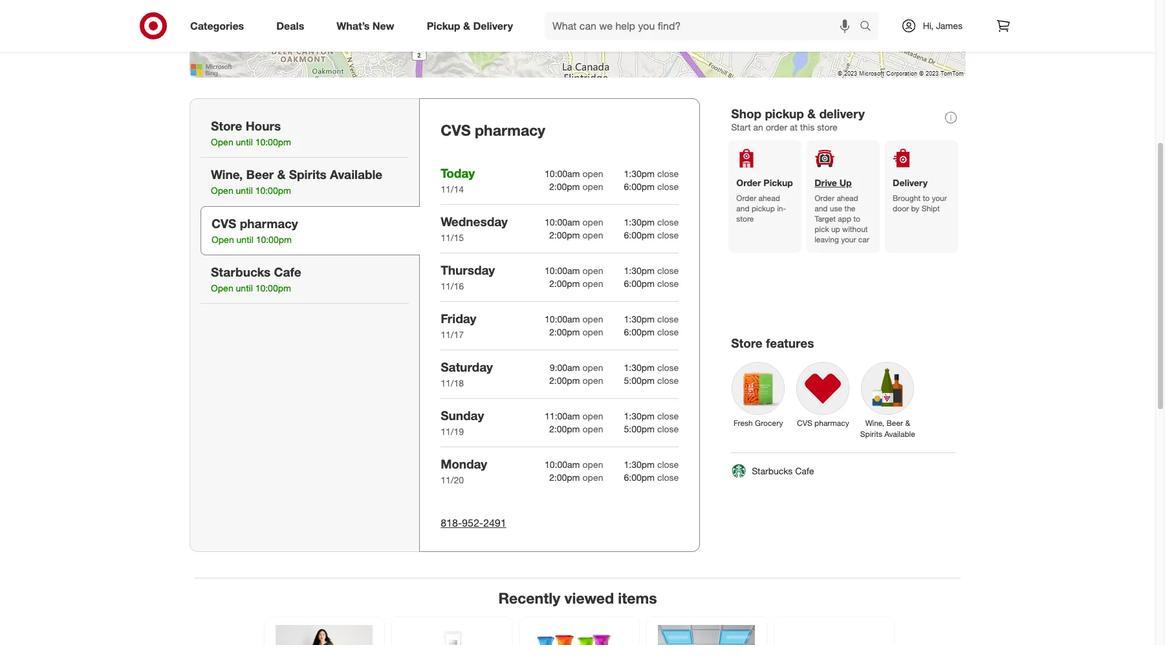 Task type: vqa. For each thing, say whether or not it's contained in the screenshot.
2:00pm corresponding to Monday
yes



Task type: describe. For each thing, give the bounding box(es) containing it.
this
[[801, 122, 815, 133]]

use
[[830, 204, 843, 214]]

shop pickup & delivery start an order at this store
[[732, 106, 865, 133]]

3 close from the top
[[658, 217, 679, 228]]

features
[[766, 336, 815, 351]]

brought
[[893, 194, 921, 203]]

open for store hours
[[211, 137, 233, 148]]

2:00pm open for friday
[[550, 327, 604, 338]]

1:30pm close for today
[[624, 168, 679, 179]]

what's new link
[[326, 12, 411, 40]]

delivery
[[820, 106, 865, 121]]

shop
[[732, 106, 762, 121]]

educational insights mini light filters tranquil blue 2' x 2' 4-pack, for classrooms & offices image
[[658, 626, 755, 646]]

14 open from the top
[[583, 472, 604, 483]]

categories
[[190, 19, 244, 32]]

6:00pm for today
[[624, 181, 655, 192]]

1:30pm close for wednesday
[[624, 217, 679, 228]]

2491
[[484, 517, 507, 530]]

2:00pm open for thursday
[[550, 278, 604, 289]]

cafe for starbucks cafe
[[796, 466, 815, 477]]

10:00am for today
[[545, 168, 580, 179]]

10:00pm for hours
[[255, 137, 291, 148]]

cvs pharmacy link
[[791, 357, 856, 432]]

2:00pm open for today
[[550, 181, 604, 192]]

2:00pm open for sunday
[[550, 424, 604, 435]]

1:30pm for thursday
[[624, 265, 655, 276]]

952-
[[462, 517, 484, 530]]

store for store hours open until 10:00pm
[[211, 118, 242, 133]]

wine, beer & spirits available link
[[856, 357, 921, 443]]

2:00pm open for saturday
[[550, 375, 604, 386]]

8 open from the top
[[583, 327, 604, 338]]

monday 11/20
[[441, 457, 488, 486]]

6:00pm close for wednesday
[[624, 230, 679, 241]]

sunday
[[441, 408, 484, 423]]

pickup & delivery
[[427, 19, 513, 32]]

1:30pm for saturday
[[624, 362, 655, 373]]

1:30pm for today
[[624, 168, 655, 179]]

to inside drive up order ahead and use the target app to pick up without leaving your car
[[854, 214, 861, 224]]

cvs pharmacy inside cvs pharmacy "link"
[[797, 419, 850, 429]]

order
[[766, 122, 788, 133]]

11/19
[[441, 427, 464, 438]]

order for order pickup
[[737, 194, 757, 203]]

and for drive
[[815, 204, 828, 214]]

818-952-2491
[[441, 517, 507, 530]]

pickup inside 'link'
[[427, 19, 461, 32]]

starbucks cafe open until 10:00pm
[[211, 265, 301, 294]]

search button
[[854, 12, 885, 43]]

store capabilities with hours, vertical tabs tab list
[[190, 98, 420, 553]]

10:00pm inside wine, beer & spirits available open until 10:00pm
[[255, 185, 291, 196]]

10:00am for thursday
[[545, 265, 580, 276]]

fresh
[[734, 419, 753, 429]]

drive up order ahead and use the target app to pick up without leaving your car
[[815, 177, 870, 245]]

wine, beer & spirits available open until 10:00pm
[[211, 167, 383, 196]]

saturday 11/18
[[441, 360, 493, 389]]

2:00pm for thursday
[[550, 278, 580, 289]]

drive
[[815, 177, 837, 188]]

in-
[[777, 204, 787, 214]]

10 close from the top
[[658, 375, 679, 386]]

cvs inside "link"
[[797, 419, 813, 429]]

5:00pm for saturday
[[624, 375, 655, 386]]

11/14
[[441, 184, 464, 195]]

james
[[937, 20, 963, 31]]

5 open from the top
[[583, 265, 604, 276]]

deals link
[[266, 12, 321, 40]]

sunday 11/19
[[441, 408, 484, 438]]

saturday
[[441, 360, 493, 375]]

2:00pm for saturday
[[550, 375, 580, 386]]

open inside wine, beer & spirits available open until 10:00pm
[[211, 185, 233, 196]]

10 open from the top
[[583, 375, 604, 386]]

app
[[838, 214, 852, 224]]

items
[[618, 589, 657, 608]]

grocery
[[755, 419, 784, 429]]

2 open from the top
[[583, 181, 604, 192]]

fresh grocery link
[[726, 357, 791, 432]]

without
[[843, 225, 868, 234]]

11 close from the top
[[658, 411, 679, 422]]

1 horizontal spatial cvs
[[441, 121, 471, 139]]

13 open from the top
[[583, 459, 604, 470]]

starbucks for starbucks cafe open until 10:00pm
[[211, 265, 271, 280]]

thursday
[[441, 263, 495, 278]]

11/15
[[441, 232, 464, 243]]

fresh grocery
[[734, 419, 784, 429]]

deals
[[277, 19, 304, 32]]

store inside shop pickup & delivery start an order at this store
[[818, 122, 838, 133]]

2:00pm for friday
[[550, 327, 580, 338]]

an
[[754, 122, 764, 133]]

up
[[840, 177, 852, 188]]

12 open from the top
[[583, 424, 604, 435]]

2:00pm for today
[[550, 181, 580, 192]]

to inside delivery brought to your door by shipt
[[923, 194, 930, 203]]

7 open from the top
[[583, 314, 604, 325]]

0 horizontal spatial cvs pharmacy
[[441, 121, 546, 139]]

2:00pm open for monday
[[550, 472, 604, 483]]

10:00am open for wednesday
[[545, 217, 604, 228]]

6:00pm for monday
[[624, 472, 655, 483]]

friday 11/17
[[441, 311, 477, 340]]

the
[[845, 204, 856, 214]]

ahead for pickup
[[759, 194, 780, 203]]

hi, james
[[923, 20, 963, 31]]

starbucks for starbucks cafe
[[752, 466, 793, 477]]

6:00pm for wednesday
[[624, 230, 655, 241]]

open for starbucks cafe
[[211, 283, 233, 294]]

10:00am open for thursday
[[545, 265, 604, 276]]

pick
[[815, 225, 830, 234]]

until for cvs
[[237, 234, 254, 245]]

car
[[859, 235, 870, 245]]

6 open from the top
[[583, 278, 604, 289]]

wednesday
[[441, 214, 508, 229]]

2 close from the top
[[658, 181, 679, 192]]

start
[[732, 122, 751, 133]]

order pickup order ahead and pickup in- store
[[737, 177, 793, 224]]

2:00pm for wednesday
[[550, 230, 580, 241]]

pickup inside order pickup order ahead and pickup in- store
[[752, 204, 775, 214]]

& for shop pickup & delivery start an order at this store
[[808, 106, 816, 121]]

10:00am for wednesday
[[545, 217, 580, 228]]

& for wine, beer & spirits available open until 10:00pm
[[277, 167, 286, 182]]

recently viewed items
[[499, 589, 657, 608]]

at
[[790, 122, 798, 133]]

hi,
[[923, 20, 934, 31]]



Task type: locate. For each thing, give the bounding box(es) containing it.
5 1:30pm from the top
[[624, 362, 655, 373]]

818-952-2491 link
[[441, 516, 679, 531]]

1 horizontal spatial ahead
[[837, 194, 859, 203]]

your up shipt
[[932, 194, 947, 203]]

cafe
[[274, 265, 301, 280], [796, 466, 815, 477]]

search
[[854, 20, 885, 33]]

2 10:00am open from the top
[[545, 217, 604, 228]]

cvs inside cvs pharmacy open until 10:00pm
[[212, 216, 237, 231]]

4 6:00pm from the top
[[624, 327, 655, 338]]

11/18
[[441, 378, 464, 389]]

10:00am open for today
[[545, 168, 604, 179]]

1 5:00pm close from the top
[[624, 375, 679, 386]]

starbucks down grocery
[[752, 466, 793, 477]]

6 2:00pm open from the top
[[550, 424, 604, 435]]

0 vertical spatial store
[[818, 122, 838, 133]]

today 11/14
[[441, 166, 475, 195]]

what's
[[337, 19, 370, 32]]

10:00pm down cvs pharmacy open until 10:00pm
[[255, 283, 291, 294]]

10:00am open for friday
[[545, 314, 604, 325]]

0 vertical spatial to
[[923, 194, 930, 203]]

order for drive up
[[815, 194, 835, 203]]

store left features
[[732, 336, 763, 351]]

1 horizontal spatial beer
[[887, 419, 904, 429]]

0 vertical spatial cafe
[[274, 265, 301, 280]]

purified water - 128 fl oz (1gal) - good & gather™ image
[[403, 626, 500, 646]]

ahead for up
[[837, 194, 859, 203]]

1 and from the left
[[737, 204, 750, 214]]

3 6:00pm close from the top
[[624, 278, 679, 289]]

10:00pm for pharmacy
[[256, 234, 292, 245]]

0 horizontal spatial pickup
[[427, 19, 461, 32]]

store left hours
[[211, 118, 242, 133]]

3 10:00am open from the top
[[545, 265, 604, 276]]

0 vertical spatial your
[[932, 194, 947, 203]]

until down cvs pharmacy open until 10:00pm
[[236, 283, 253, 294]]

store inside order pickup order ahead and pickup in- store
[[737, 214, 754, 224]]

categories link
[[179, 12, 260, 40]]

store inside store hours open until 10:00pm
[[211, 118, 242, 133]]

and inside drive up order ahead and use the target app to pick up without leaving your car
[[815, 204, 828, 214]]

0 horizontal spatial delivery
[[473, 19, 513, 32]]

11/17
[[441, 329, 464, 340]]

6:00pm close for monday
[[624, 472, 679, 483]]

0 vertical spatial starbucks
[[211, 265, 271, 280]]

to up shipt
[[923, 194, 930, 203]]

wine, for wine, beer & spirits available
[[866, 419, 885, 429]]

2 and from the left
[[815, 204, 828, 214]]

7 2:00pm from the top
[[550, 472, 580, 483]]

4 open from the top
[[583, 230, 604, 241]]

0 vertical spatial 5:00pm
[[624, 375, 655, 386]]

until up starbucks cafe open until 10:00pm
[[237, 234, 254, 245]]

cvs pharmacy right grocery
[[797, 419, 850, 429]]

6 1:30pm from the top
[[624, 411, 655, 422]]

5 close from the top
[[658, 265, 679, 276]]

& inside shop pickup & delivery start an order at this store
[[808, 106, 816, 121]]

pickup left the in-
[[752, 204, 775, 214]]

0 horizontal spatial beer
[[246, 167, 274, 182]]

available inside wine, beer & spirits available open until 10:00pm
[[330, 167, 383, 182]]

to up without
[[854, 214, 861, 224]]

2 horizontal spatial pharmacy
[[815, 419, 850, 429]]

1 vertical spatial delivery
[[893, 177, 928, 188]]

by
[[912, 204, 920, 214]]

hours
[[246, 118, 281, 133]]

1 open from the top
[[583, 168, 604, 179]]

delivery inside "pickup & delivery" 'link'
[[473, 19, 513, 32]]

pharmacy
[[475, 121, 546, 139], [240, 216, 298, 231], [815, 419, 850, 429]]

10:00am open
[[545, 168, 604, 179], [545, 217, 604, 228], [545, 265, 604, 276], [545, 314, 604, 325], [545, 459, 604, 470]]

0 vertical spatial pickup
[[765, 106, 804, 121]]

up
[[832, 225, 841, 234]]

1 horizontal spatial store
[[818, 122, 838, 133]]

delivery brought to your door by shipt
[[893, 177, 947, 214]]

5:00pm close for sunday
[[624, 424, 679, 435]]

1 vertical spatial pickup
[[764, 177, 793, 188]]

close
[[658, 168, 679, 179], [658, 181, 679, 192], [658, 217, 679, 228], [658, 230, 679, 241], [658, 265, 679, 276], [658, 278, 679, 289], [658, 314, 679, 325], [658, 327, 679, 338], [658, 362, 679, 373], [658, 375, 679, 386], [658, 411, 679, 422], [658, 424, 679, 435], [658, 459, 679, 470], [658, 472, 679, 483]]

cvs pharmacy open until 10:00pm
[[212, 216, 298, 245]]

wine, right cvs pharmacy "link"
[[866, 419, 885, 429]]

open inside store hours open until 10:00pm
[[211, 137, 233, 148]]

recently
[[499, 589, 561, 608]]

starbucks cafe
[[752, 466, 815, 477]]

3 1:30pm from the top
[[624, 265, 655, 276]]

beer for wine, beer & spirits available
[[887, 419, 904, 429]]

0 vertical spatial 5:00pm close
[[624, 375, 679, 386]]

1 vertical spatial to
[[854, 214, 861, 224]]

14 close from the top
[[658, 472, 679, 483]]

available for wine, beer & spirits available open until 10:00pm
[[330, 167, 383, 182]]

3 10:00am from the top
[[545, 265, 580, 276]]

until up cvs pharmacy open until 10:00pm
[[236, 185, 253, 196]]

2:00pm open
[[550, 181, 604, 192], [550, 230, 604, 241], [550, 278, 604, 289], [550, 327, 604, 338], [550, 375, 604, 386], [550, 424, 604, 435], [550, 472, 604, 483]]

1 horizontal spatial pharmacy
[[475, 121, 546, 139]]

6:00pm close for today
[[624, 181, 679, 192]]

0 horizontal spatial available
[[330, 167, 383, 182]]

today
[[441, 166, 475, 181]]

10:00pm inside starbucks cafe open until 10:00pm
[[255, 283, 291, 294]]

2:00pm
[[550, 181, 580, 192], [550, 230, 580, 241], [550, 278, 580, 289], [550, 327, 580, 338], [550, 375, 580, 386], [550, 424, 580, 435], [550, 472, 580, 483]]

5 10:00am open from the top
[[545, 459, 604, 470]]

store hours open until 10:00pm
[[211, 118, 291, 148]]

0 horizontal spatial to
[[854, 214, 861, 224]]

2 horizontal spatial cvs
[[797, 419, 813, 429]]

women's long sleeve asymmetrical cut-out button detail midi dress - future collective™ with reese blutstein dark gray xxs image
[[276, 626, 373, 646]]

1 vertical spatial starbucks
[[752, 466, 793, 477]]

spirits inside wine, beer & spirits available
[[861, 430, 883, 440]]

818-
[[441, 517, 462, 530]]

3 2:00pm open from the top
[[550, 278, 604, 289]]

7 2:00pm open from the top
[[550, 472, 604, 483]]

and inside order pickup order ahead and pickup in- store
[[737, 204, 750, 214]]

1 horizontal spatial delivery
[[893, 177, 928, 188]]

2:00pm open for wednesday
[[550, 230, 604, 241]]

11 open from the top
[[583, 411, 604, 422]]

1:30pm for friday
[[624, 314, 655, 325]]

3 1:30pm close from the top
[[624, 265, 679, 276]]

5:00pm for sunday
[[624, 424, 655, 435]]

ahead up the in-
[[759, 194, 780, 203]]

3 open from the top
[[583, 217, 604, 228]]

3 6:00pm from the top
[[624, 278, 655, 289]]

pickup & delivery link
[[416, 12, 529, 40]]

&
[[463, 19, 471, 32], [808, 106, 816, 121], [277, 167, 286, 182], [906, 419, 911, 429]]

1 vertical spatial beer
[[887, 419, 904, 429]]

1 horizontal spatial and
[[815, 204, 828, 214]]

cvs pharmacy
[[441, 121, 546, 139], [797, 419, 850, 429]]

wine, inside wine, beer & spirits available
[[866, 419, 885, 429]]

until inside store hours open until 10:00pm
[[236, 137, 253, 148]]

cvs
[[441, 121, 471, 139], [212, 216, 237, 231], [797, 419, 813, 429]]

1 ahead from the left
[[759, 194, 780, 203]]

available for wine, beer & spirits available
[[885, 430, 916, 440]]

5 6:00pm close from the top
[[624, 472, 679, 483]]

ahead inside order pickup order ahead and pickup in- store
[[759, 194, 780, 203]]

1 vertical spatial 5:00pm
[[624, 424, 655, 435]]

1 horizontal spatial wine,
[[866, 419, 885, 429]]

viewed
[[565, 589, 614, 608]]

wine,
[[211, 167, 243, 182], [866, 419, 885, 429]]

0 horizontal spatial spirits
[[289, 167, 327, 182]]

wine, down store hours open until 10:00pm
[[211, 167, 243, 182]]

your inside drive up order ahead and use the target app to pick up without leaving your car
[[842, 235, 857, 245]]

0 vertical spatial cvs pharmacy
[[441, 121, 546, 139]]

1 horizontal spatial cvs pharmacy
[[797, 419, 850, 429]]

open inside cvs pharmacy open until 10:00pm
[[212, 234, 234, 245]]

delivery inside delivery brought to your door by shipt
[[893, 177, 928, 188]]

0 vertical spatial beer
[[246, 167, 274, 182]]

ahead up "the"
[[837, 194, 859, 203]]

7 1:30pm from the top
[[624, 459, 655, 470]]

door
[[893, 204, 909, 214]]

pickup inside order pickup order ahead and pickup in- store
[[764, 177, 793, 188]]

10:00am
[[545, 168, 580, 179], [545, 217, 580, 228], [545, 265, 580, 276], [545, 314, 580, 325], [545, 459, 580, 470]]

leaving
[[815, 235, 839, 245]]

1 horizontal spatial pickup
[[764, 177, 793, 188]]

hand2mind sensory fidget tubes, mesmerizing liquid motion sensory bottles, fidget toys, ages 3+ image
[[531, 626, 628, 646]]

11:00am
[[545, 411, 580, 422]]

What can we help you find? suggestions appear below search field
[[545, 12, 863, 40]]

5 1:30pm close from the top
[[624, 362, 679, 373]]

wine, for wine, beer & spirits available open until 10:00pm
[[211, 167, 243, 182]]

open inside starbucks cafe open until 10:00pm
[[211, 283, 233, 294]]

0 vertical spatial pharmacy
[[475, 121, 546, 139]]

0 vertical spatial spirits
[[289, 167, 327, 182]]

1 vertical spatial cvs pharmacy
[[797, 419, 850, 429]]

what's new
[[337, 19, 395, 32]]

available inside wine, beer & spirits available
[[885, 430, 916, 440]]

order inside drive up order ahead and use the target app to pick up without leaving your car
[[815, 194, 835, 203]]

store
[[818, 122, 838, 133], [737, 214, 754, 224]]

cvs up today
[[441, 121, 471, 139]]

monday
[[441, 457, 488, 472]]

1:30pm for wednesday
[[624, 217, 655, 228]]

1 6:00pm from the top
[[624, 181, 655, 192]]

8 close from the top
[[658, 327, 679, 338]]

1:30pm close
[[624, 168, 679, 179], [624, 217, 679, 228], [624, 265, 679, 276], [624, 314, 679, 325], [624, 362, 679, 373], [624, 411, 679, 422], [624, 459, 679, 470]]

2 6:00pm close from the top
[[624, 230, 679, 241]]

9:00am open
[[550, 362, 604, 373]]

to
[[923, 194, 930, 203], [854, 214, 861, 224]]

1:30pm
[[624, 168, 655, 179], [624, 217, 655, 228], [624, 265, 655, 276], [624, 314, 655, 325], [624, 362, 655, 373], [624, 411, 655, 422], [624, 459, 655, 470]]

2 ahead from the left
[[837, 194, 859, 203]]

5 2:00pm from the top
[[550, 375, 580, 386]]

6 close from the top
[[658, 278, 679, 289]]

your down without
[[842, 235, 857, 245]]

2 1:30pm from the top
[[624, 217, 655, 228]]

0 vertical spatial wine,
[[211, 167, 243, 182]]

2 10:00am from the top
[[545, 217, 580, 228]]

5:00pm
[[624, 375, 655, 386], [624, 424, 655, 435]]

& inside 'link'
[[463, 19, 471, 32]]

pickup
[[765, 106, 804, 121], [752, 204, 775, 214]]

store for store features
[[732, 336, 763, 351]]

1 horizontal spatial your
[[932, 194, 947, 203]]

pharmacy inside "link"
[[815, 419, 850, 429]]

4 6:00pm close from the top
[[624, 327, 679, 338]]

4 close from the top
[[658, 230, 679, 241]]

store features
[[732, 336, 815, 351]]

1:30pm close for thursday
[[624, 265, 679, 276]]

starbucks inside starbucks cafe open until 10:00pm
[[211, 265, 271, 280]]

until inside wine, beer & spirits available open until 10:00pm
[[236, 185, 253, 196]]

2 vertical spatial pharmacy
[[815, 419, 850, 429]]

9:00am
[[550, 362, 580, 373]]

10:00pm for cafe
[[255, 283, 291, 294]]

spirits for wine, beer & spirits available open until 10:00pm
[[289, 167, 327, 182]]

10:00pm up cvs pharmacy open until 10:00pm
[[255, 185, 291, 196]]

until inside starbucks cafe open until 10:00pm
[[236, 283, 253, 294]]

4 1:30pm from the top
[[624, 314, 655, 325]]

spirits inside wine, beer & spirits available open until 10:00pm
[[289, 167, 327, 182]]

2 vertical spatial cvs
[[797, 419, 813, 429]]

1 1:30pm close from the top
[[624, 168, 679, 179]]

cafe for starbucks cafe open until 10:00pm
[[274, 265, 301, 280]]

1 close from the top
[[658, 168, 679, 179]]

1:30pm close for sunday
[[624, 411, 679, 422]]

5 10:00am from the top
[[545, 459, 580, 470]]

beer inside wine, beer & spirits available open until 10:00pm
[[246, 167, 274, 182]]

6:00pm for friday
[[624, 327, 655, 338]]

10:00am for monday
[[545, 459, 580, 470]]

1 vertical spatial your
[[842, 235, 857, 245]]

order
[[737, 177, 761, 188], [737, 194, 757, 203], [815, 194, 835, 203]]

4 2:00pm open from the top
[[550, 327, 604, 338]]

1 1:30pm from the top
[[624, 168, 655, 179]]

1:30pm close for monday
[[624, 459, 679, 470]]

and
[[737, 204, 750, 214], [815, 204, 828, 214]]

4 1:30pm close from the top
[[624, 314, 679, 325]]

1 vertical spatial available
[[885, 430, 916, 440]]

1 vertical spatial spirits
[[861, 430, 883, 440]]

6:00pm
[[624, 181, 655, 192], [624, 230, 655, 241], [624, 278, 655, 289], [624, 327, 655, 338], [624, 472, 655, 483]]

until for store
[[236, 137, 253, 148]]

pickup up order
[[765, 106, 804, 121]]

cvs up starbucks cafe open until 10:00pm
[[212, 216, 237, 231]]

10:00am open for monday
[[545, 459, 604, 470]]

1 2:00pm from the top
[[550, 181, 580, 192]]

shipt
[[922, 204, 940, 214]]

1 5:00pm from the top
[[624, 375, 655, 386]]

1 horizontal spatial cafe
[[796, 466, 815, 477]]

1 10:00am open from the top
[[545, 168, 604, 179]]

2 2:00pm open from the top
[[550, 230, 604, 241]]

1 horizontal spatial to
[[923, 194, 930, 203]]

2 5:00pm close from the top
[[624, 424, 679, 435]]

starbucks down cvs pharmacy open until 10:00pm
[[211, 265, 271, 280]]

4 10:00am from the top
[[545, 314, 580, 325]]

1 vertical spatial store
[[732, 336, 763, 351]]

until inside cvs pharmacy open until 10:00pm
[[237, 234, 254, 245]]

7 close from the top
[[658, 314, 679, 325]]

1 vertical spatial 5:00pm close
[[624, 424, 679, 435]]

wine, beer & spirits available
[[861, 419, 916, 440]]

0 horizontal spatial wine,
[[211, 167, 243, 182]]

5 2:00pm open from the top
[[550, 375, 604, 386]]

0 horizontal spatial store
[[737, 214, 754, 224]]

5:00pm close
[[624, 375, 679, 386], [624, 424, 679, 435]]

cvs right grocery
[[797, 419, 813, 429]]

12 close from the top
[[658, 424, 679, 435]]

2 5:00pm from the top
[[624, 424, 655, 435]]

0 horizontal spatial store
[[211, 118, 242, 133]]

11/16
[[441, 281, 464, 292]]

10:00pm down hours
[[255, 137, 291, 148]]

0 horizontal spatial cafe
[[274, 265, 301, 280]]

& inside wine, beer & spirits available open until 10:00pm
[[277, 167, 286, 182]]

& inside wine, beer & spirits available
[[906, 419, 911, 429]]

11:00am open
[[545, 411, 604, 422]]

2 1:30pm close from the top
[[624, 217, 679, 228]]

0 horizontal spatial starbucks
[[211, 265, 271, 280]]

1:30pm close for friday
[[624, 314, 679, 325]]

1:30pm for sunday
[[624, 411, 655, 422]]

0 horizontal spatial ahead
[[759, 194, 780, 203]]

1 horizontal spatial store
[[732, 336, 763, 351]]

1 vertical spatial wine,
[[866, 419, 885, 429]]

friday
[[441, 311, 477, 326]]

4 2:00pm from the top
[[550, 327, 580, 338]]

cvs pharmacy up today
[[441, 121, 546, 139]]

2 2:00pm from the top
[[550, 230, 580, 241]]

1 horizontal spatial spirits
[[861, 430, 883, 440]]

6 2:00pm from the top
[[550, 424, 580, 435]]

2:00pm for sunday
[[550, 424, 580, 435]]

1 vertical spatial pickup
[[752, 204, 775, 214]]

until down hours
[[236, 137, 253, 148]]

0 vertical spatial pickup
[[427, 19, 461, 32]]

1 2:00pm open from the top
[[550, 181, 604, 192]]

4 10:00am open from the top
[[545, 314, 604, 325]]

0 vertical spatial available
[[330, 167, 383, 182]]

9 close from the top
[[658, 362, 679, 373]]

1 vertical spatial cvs
[[212, 216, 237, 231]]

1 vertical spatial cafe
[[796, 466, 815, 477]]

6:00pm for thursday
[[624, 278, 655, 289]]

1 10:00am from the top
[[545, 168, 580, 179]]

2:00pm for monday
[[550, 472, 580, 483]]

0 vertical spatial delivery
[[473, 19, 513, 32]]

10:00pm inside store hours open until 10:00pm
[[255, 137, 291, 148]]

& for wine, beer & spirits available
[[906, 419, 911, 429]]

0 horizontal spatial and
[[737, 204, 750, 214]]

pickup up the in-
[[764, 177, 793, 188]]

store
[[211, 118, 242, 133], [732, 336, 763, 351]]

13 close from the top
[[658, 459, 679, 470]]

and up target
[[815, 204, 828, 214]]

10:00pm inside cvs pharmacy open until 10:00pm
[[256, 234, 292, 245]]

until for starbucks
[[236, 283, 253, 294]]

11/20
[[441, 475, 464, 486]]

6:00pm close
[[624, 181, 679, 192], [624, 230, 679, 241], [624, 278, 679, 289], [624, 327, 679, 338], [624, 472, 679, 483]]

0 horizontal spatial pharmacy
[[240, 216, 298, 231]]

open for cvs pharmacy
[[212, 234, 234, 245]]

6:00pm close for friday
[[624, 327, 679, 338]]

target
[[815, 214, 836, 224]]

9 open from the top
[[583, 362, 604, 373]]

10:00am for friday
[[545, 314, 580, 325]]

beer inside wine, beer & spirits available
[[887, 419, 904, 429]]

5 6:00pm from the top
[[624, 472, 655, 483]]

and left the in-
[[737, 204, 750, 214]]

1 horizontal spatial available
[[885, 430, 916, 440]]

0 horizontal spatial your
[[842, 235, 857, 245]]

1 vertical spatial store
[[737, 214, 754, 224]]

7 1:30pm close from the top
[[624, 459, 679, 470]]

your inside delivery brought to your door by shipt
[[932, 194, 947, 203]]

6 1:30pm close from the top
[[624, 411, 679, 422]]

pickup inside shop pickup & delivery start an order at this store
[[765, 106, 804, 121]]

spirits for wine, beer & spirits available
[[861, 430, 883, 440]]

beer for wine, beer & spirits available open until 10:00pm
[[246, 167, 274, 182]]

0 vertical spatial store
[[211, 118, 242, 133]]

pickup right new
[[427, 19, 461, 32]]

thursday 11/16
[[441, 263, 495, 292]]

10:00pm up starbucks cafe open until 10:00pm
[[256, 234, 292, 245]]

6:00pm close for thursday
[[624, 278, 679, 289]]

available
[[330, 167, 383, 182], [885, 430, 916, 440]]

pickup
[[427, 19, 461, 32], [764, 177, 793, 188]]

0 horizontal spatial cvs
[[212, 216, 237, 231]]

pharmacy inside cvs pharmacy open until 10:00pm
[[240, 216, 298, 231]]

and for order
[[737, 204, 750, 214]]

new
[[373, 19, 395, 32]]

1:30pm for monday
[[624, 459, 655, 470]]

1 vertical spatial pharmacy
[[240, 216, 298, 231]]

cafe inside starbucks cafe open until 10:00pm
[[274, 265, 301, 280]]

wednesday 11/15
[[441, 214, 508, 243]]

0 vertical spatial cvs
[[441, 121, 471, 139]]

5:00pm close for saturday
[[624, 375, 679, 386]]

2 6:00pm from the top
[[624, 230, 655, 241]]

1 6:00pm close from the top
[[624, 181, 679, 192]]

1 horizontal spatial starbucks
[[752, 466, 793, 477]]

wine, inside wine, beer & spirits available open until 10:00pm
[[211, 167, 243, 182]]

your
[[932, 194, 947, 203], [842, 235, 857, 245]]

ahead inside drive up order ahead and use the target app to pick up without leaving your car
[[837, 194, 859, 203]]

1:30pm close for saturday
[[624, 362, 679, 373]]

3 2:00pm from the top
[[550, 278, 580, 289]]



